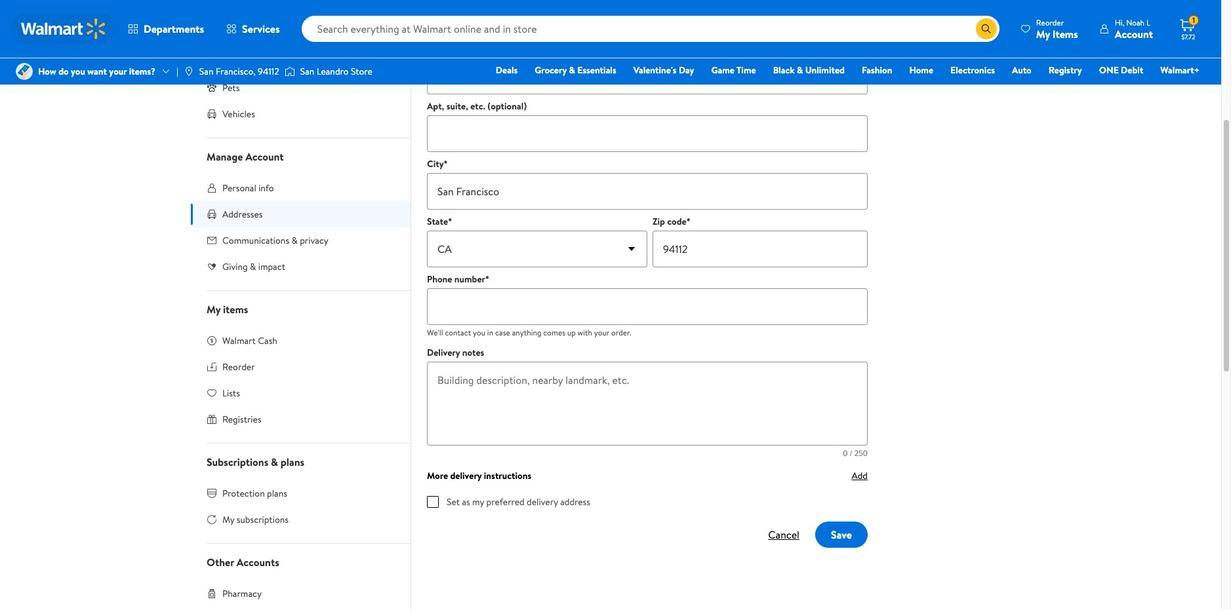 Task type: locate. For each thing, give the bounding box(es) containing it.
0 horizontal spatial you
[[71, 65, 85, 78]]

2 san from the left
[[300, 65, 314, 78]]

services
[[242, 22, 280, 36]]

1 horizontal spatial  image
[[284, 65, 295, 78]]

0 vertical spatial plans
[[281, 455, 304, 470]]

registries link
[[191, 407, 411, 433]]

walmart+ down $7.72
[[1160, 64, 1200, 77]]

cash
[[258, 334, 277, 348]]

code*
[[667, 215, 690, 228]]

my inside the "reorder my items"
[[1036, 27, 1050, 41]]

search icon image
[[981, 24, 992, 34]]

1 horizontal spatial delivery
[[527, 496, 558, 509]]

my
[[1036, 27, 1050, 41], [207, 49, 221, 64], [207, 302, 221, 317], [222, 514, 234, 527]]

one
[[1099, 64, 1119, 77]]

my down "protection"
[[222, 514, 234, 527]]

you
[[71, 65, 85, 78], [473, 327, 485, 338]]

1 vertical spatial walmart+ link
[[1155, 63, 1205, 77]]

0 horizontal spatial san
[[199, 65, 213, 78]]

my for my profile
[[207, 49, 221, 64]]

san up icon
[[199, 65, 213, 78]]

1 vertical spatial walmart+
[[1160, 64, 1200, 77]]

0 horizontal spatial  image
[[16, 63, 33, 80]]

order.
[[611, 327, 631, 338]]

/
[[850, 448, 853, 459]]

san for san francisco, 94112
[[199, 65, 213, 78]]

san
[[199, 65, 213, 78], [300, 65, 314, 78]]

as
[[462, 496, 470, 509]]

 image left the how on the left top of the page
[[16, 63, 33, 80]]

cancel
[[768, 528, 799, 542]]

you for want
[[71, 65, 85, 78]]

& for grocery
[[569, 64, 575, 77]]

Walmart Site-Wide search field
[[301, 16, 999, 42]]

 image right '94112' at the left of the page
[[284, 65, 295, 78]]

0 horizontal spatial account
[[245, 150, 284, 164]]

communications & privacy link
[[191, 228, 411, 254]]

san left leandro
[[300, 65, 314, 78]]

reorder down "walmart"
[[222, 361, 255, 374]]

my subscriptions link
[[191, 507, 411, 533]]

delivery up as
[[450, 470, 482, 483]]

store
[[351, 65, 372, 78]]

communications & privacy
[[222, 234, 328, 247]]

& right giving
[[250, 260, 256, 273]]

reorder for reorder my items
[[1036, 17, 1064, 28]]

0 horizontal spatial delivery
[[450, 470, 482, 483]]

 image
[[16, 63, 33, 80], [284, 65, 295, 78]]

1 san from the left
[[199, 65, 213, 78]]

manage account
[[207, 150, 284, 164]]

reorder inside the "reorder my items"
[[1036, 17, 1064, 28]]

you left the in
[[473, 327, 485, 338]]

0 vertical spatial your
[[109, 65, 127, 78]]

black & unlimited
[[773, 64, 845, 77]]

1 horizontal spatial you
[[473, 327, 485, 338]]

account up debit
[[1115, 27, 1153, 41]]

day
[[679, 64, 694, 77]]

& right grocery
[[569, 64, 575, 77]]

electronics link
[[945, 63, 1001, 77]]

walmart+ up services
[[222, 7, 261, 20]]

walmart cash
[[222, 334, 277, 348]]

zip code*
[[653, 215, 690, 228]]

registry
[[1049, 64, 1082, 77]]

privacy
[[300, 234, 328, 247]]

deals
[[496, 64, 518, 77]]

delivery left address
[[527, 496, 558, 509]]

my left items at top right
[[1036, 27, 1050, 41]]

pets link
[[191, 75, 411, 101]]

& right black
[[797, 64, 803, 77]]

walmart
[[222, 334, 256, 348]]

other
[[207, 556, 234, 570]]

walmart image
[[21, 18, 106, 39]]

0 vertical spatial walmart+ link
[[191, 1, 411, 27]]

0 vertical spatial account
[[1115, 27, 1153, 41]]

pets
[[222, 81, 240, 94]]

add button
[[852, 470, 868, 483]]

protection plans
[[222, 487, 287, 500]]

&
[[569, 64, 575, 77], [797, 64, 803, 77], [292, 234, 298, 247], [250, 260, 256, 273], [271, 455, 278, 470]]

$7.72
[[1182, 32, 1195, 41]]

registries
[[222, 413, 261, 426]]

1 vertical spatial reorder
[[222, 361, 255, 374]]

auto link
[[1006, 63, 1037, 77]]

delivery notes
[[427, 346, 484, 359]]

grocery
[[535, 64, 567, 77]]

0 vertical spatial reorder
[[1036, 17, 1064, 28]]

save button
[[815, 522, 868, 548]]

your right with
[[594, 327, 609, 338]]

anything
[[512, 327, 541, 338]]

you right do
[[71, 65, 85, 78]]

city*
[[427, 157, 448, 171]]

1 $7.72
[[1182, 15, 1195, 41]]

& for communications
[[292, 234, 298, 247]]

san francisco, 94112
[[199, 65, 279, 78]]

City* text field
[[427, 173, 868, 210]]

address*
[[454, 42, 489, 55]]

|
[[176, 65, 178, 78]]

set as my preferred delivery address
[[447, 496, 590, 509]]

your right want
[[109, 65, 127, 78]]

etc.
[[470, 100, 485, 113]]

Search search field
[[301, 16, 999, 42]]

& left privacy
[[292, 234, 298, 247]]

electronics
[[950, 64, 995, 77]]

fashion
[[862, 64, 892, 77]]

info
[[259, 182, 274, 195]]

account
[[1115, 27, 1153, 41], [245, 150, 284, 164]]

francisco,
[[216, 65, 256, 78]]

0 vertical spatial you
[[71, 65, 85, 78]]

& right subscriptions
[[271, 455, 278, 470]]

reorder up 'registry' link
[[1036, 17, 1064, 28]]

1 horizontal spatial reorder
[[1036, 17, 1064, 28]]

1 vertical spatial you
[[473, 327, 485, 338]]

0 horizontal spatial reorder
[[222, 361, 255, 374]]

plans up protection plans link
[[281, 455, 304, 470]]

account up info
[[245, 150, 284, 164]]

manage
[[207, 150, 243, 164]]

1 horizontal spatial san
[[300, 65, 314, 78]]

plans up subscriptions at the bottom left
[[267, 487, 287, 500]]

(optional)
[[488, 100, 527, 113]]

1 horizontal spatial account
[[1115, 27, 1153, 41]]

1 vertical spatial your
[[594, 327, 609, 338]]

my inside "link"
[[222, 514, 234, 527]]

we'll
[[427, 327, 443, 338]]

my left 'profile'
[[207, 49, 221, 64]]

 image
[[184, 66, 194, 77]]

0 horizontal spatial walmart+
[[222, 7, 261, 20]]

my left items
[[207, 302, 221, 317]]

1 horizontal spatial walmart+ link
[[1155, 63, 1205, 77]]

grocery & essentials
[[535, 64, 616, 77]]

comes
[[543, 327, 565, 338]]

home link
[[903, 63, 939, 77]]

1 vertical spatial delivery
[[527, 496, 558, 509]]

0
[[843, 448, 848, 459]]

my profile
[[207, 49, 253, 64]]

noah
[[1126, 17, 1145, 28]]



Task type: vqa. For each thing, say whether or not it's contained in the screenshot.
Phone number* telephone field
yes



Task type: describe. For each thing, give the bounding box(es) containing it.
do
[[58, 65, 69, 78]]

1
[[1192, 15, 1195, 26]]

& for subscriptions
[[271, 455, 278, 470]]

notes
[[462, 346, 484, 359]]

items
[[1053, 27, 1078, 41]]

items?
[[129, 65, 155, 78]]

game time
[[711, 64, 756, 77]]

94112
[[258, 65, 279, 78]]

time
[[737, 64, 756, 77]]

1 vertical spatial account
[[245, 150, 284, 164]]

you for in
[[473, 327, 485, 338]]

cancel button
[[768, 528, 799, 542]]

delivery
[[427, 346, 460, 359]]

auto
[[1012, 64, 1032, 77]]

one debit link
[[1093, 63, 1149, 77]]

apt, suite, etc. (optional)
[[427, 100, 527, 113]]

grocery & essentials link
[[529, 63, 622, 77]]

Set as my preferred delivery address checkbox
[[427, 496, 439, 508]]

personal info
[[222, 182, 274, 195]]

lists link
[[191, 380, 411, 407]]

communications
[[222, 234, 289, 247]]

other accounts
[[207, 556, 279, 570]]

icon image
[[207, 83, 217, 93]]

giving & impact link
[[191, 254, 411, 280]]

in
[[487, 327, 493, 338]]

l
[[1146, 17, 1150, 28]]

addresses link
[[191, 201, 411, 228]]

pharmacy
[[222, 588, 262, 601]]

1 vertical spatial plans
[[267, 487, 287, 500]]

leandro
[[317, 65, 349, 78]]

add
[[852, 470, 868, 483]]

& for giving
[[250, 260, 256, 273]]

0 vertical spatial walmart+
[[222, 7, 261, 20]]

protection
[[222, 487, 265, 500]]

game time link
[[705, 63, 762, 77]]

valentine's day
[[633, 64, 694, 77]]

departments
[[144, 22, 204, 36]]

more delivery instructions
[[427, 470, 531, 483]]

how
[[38, 65, 56, 78]]

vehicles link
[[191, 101, 411, 127]]

vehicles
[[222, 108, 255, 121]]

subscriptions
[[207, 455, 268, 470]]

home
[[909, 64, 933, 77]]

0 horizontal spatial your
[[109, 65, 127, 78]]

accounts
[[237, 556, 279, 570]]

zip
[[653, 215, 665, 228]]

my items
[[207, 302, 248, 317]]

san for san leandro store
[[300, 65, 314, 78]]

subscriptions & plans
[[207, 455, 304, 470]]

Last name* text field
[[427, 0, 868, 37]]

personal info link
[[191, 175, 411, 201]]

debit
[[1121, 64, 1143, 77]]

we'll contact you in case anything comes up with your order.
[[427, 327, 631, 338]]

1 horizontal spatial walmart+
[[1160, 64, 1200, 77]]

want
[[87, 65, 107, 78]]

reorder link
[[191, 354, 411, 380]]

phone number*
[[427, 273, 489, 286]]

& for black
[[797, 64, 803, 77]]

black
[[773, 64, 795, 77]]

Zip code* text field
[[653, 231, 868, 268]]

preferred
[[486, 496, 525, 509]]

my
[[472, 496, 484, 509]]

up
[[567, 327, 576, 338]]

instructions
[[484, 470, 531, 483]]

more
[[427, 470, 448, 483]]

phone
[[427, 273, 452, 286]]

street
[[427, 42, 452, 55]]

 image for san
[[284, 65, 295, 78]]

address
[[560, 496, 590, 509]]

Apt, suite, etc. (optional) text field
[[427, 115, 868, 152]]

my subscriptions
[[222, 514, 289, 527]]

Street address* text field
[[427, 58, 868, 94]]

walmart cash link
[[191, 328, 411, 354]]

street address*
[[427, 42, 489, 55]]

Delivery notes text field
[[427, 362, 868, 446]]

250
[[854, 448, 868, 459]]

apt,
[[427, 100, 444, 113]]

addresses
[[222, 208, 263, 221]]

personal
[[222, 182, 256, 195]]

registry link
[[1043, 63, 1088, 77]]

impact
[[258, 260, 285, 273]]

hi,
[[1115, 17, 1124, 28]]

contact
[[445, 327, 471, 338]]

0 vertical spatial delivery
[[450, 470, 482, 483]]

reorder my items
[[1036, 17, 1078, 41]]

valentine's day link
[[627, 63, 700, 77]]

0 horizontal spatial walmart+ link
[[191, 1, 411, 27]]

 image for how
[[16, 63, 33, 80]]

my for my subscriptions
[[222, 514, 234, 527]]

essentials
[[577, 64, 616, 77]]

hi, noah l account
[[1115, 17, 1153, 41]]

Phone number* telephone field
[[427, 289, 868, 325]]

deals link
[[490, 63, 524, 77]]

pharmacy link
[[191, 581, 411, 607]]

number*
[[454, 273, 489, 286]]

my for my items
[[207, 302, 221, 317]]

giving
[[222, 260, 248, 273]]

1 horizontal spatial your
[[594, 327, 609, 338]]

profile
[[223, 49, 253, 64]]

save
[[831, 528, 852, 542]]

reorder for reorder
[[222, 361, 255, 374]]

game
[[711, 64, 735, 77]]

giving & impact
[[222, 260, 285, 273]]

state*
[[427, 215, 452, 228]]



